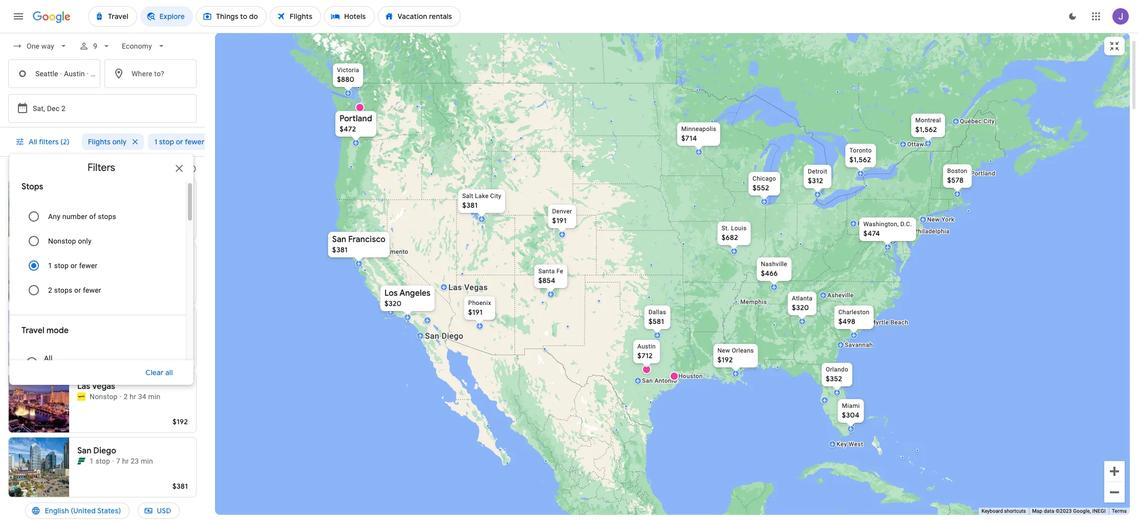 Task type: locate. For each thing, give the bounding box(es) containing it.
0 horizontal spatial 320 us dollars text field
[[384, 299, 401, 308]]

1 vertical spatial 2
[[124, 393, 128, 401]]

0 vertical spatial vegas
[[464, 283, 488, 292]]

las inside map region
[[448, 283, 462, 292]]

austin up $712 text box
[[637, 343, 656, 350]]

0 horizontal spatial 381 us dollars text field
[[172, 353, 188, 362]]

boston inside map region
[[947, 167, 968, 175]]

1 horizontal spatial houston
[[678, 373, 703, 380]]

$192 down all
[[173, 417, 188, 427]]

english (united states)
[[45, 506, 121, 516]]

houston inside map region
[[678, 373, 703, 380]]

mode
[[46, 326, 69, 336]]

stop down nonstop only
[[54, 262, 69, 270]]

nonstop left 2 hr 34 min
[[90, 393, 118, 401]]

2 for 2 stops or fewer
[[48, 286, 52, 294]]

2 horizontal spatial ·
[[120, 69, 122, 78]]

spirit image for los angeles
[[77, 264, 86, 272]]

1 stop or fewer inside popup button
[[154, 137, 205, 146]]

1 horizontal spatial new
[[927, 216, 940, 223]]

0 vertical spatial spirit image
[[77, 264, 86, 272]]

portland up 472 us dollars text box
[[339, 114, 372, 124]]

fewer down los angeles
[[83, 286, 101, 294]]

chicago $552
[[753, 175, 776, 193]]

$191 for phoenix $191
[[468, 308, 482, 317]]

san diego
[[425, 331, 463, 341], [77, 446, 116, 456]]

0 vertical spatial los
[[77, 252, 91, 263]]

2 vertical spatial or
[[74, 286, 81, 294]]

stop up results
[[159, 137, 174, 146]]

0 horizontal spatial san diego
[[77, 446, 116, 456]]

$880
[[337, 75, 354, 84]]

shortcuts
[[1004, 509, 1026, 514]]

0 vertical spatial stop
[[159, 137, 174, 146]]

·
[[60, 69, 62, 78], [87, 69, 89, 78], [120, 69, 122, 78]]

1562 US dollars text field
[[849, 155, 871, 164]]

1 vertical spatial vegas
[[92, 382, 115, 392]]

(2)
[[60, 137, 69, 146]]

boston $578
[[947, 167, 968, 185]]

stop left 7
[[96, 457, 110, 466]]

0 horizontal spatial city
[[490, 193, 501, 200]]

None text field
[[8, 59, 100, 88]]

new orleans $192
[[717, 347, 754, 365]]

nonstop
[[48, 237, 76, 245], [90, 264, 118, 272], [90, 393, 118, 401]]

1 stop or fewer up the close dialog image on the top
[[154, 137, 205, 146]]

1 horizontal spatial boston
[[947, 167, 968, 175]]

english
[[45, 506, 69, 516]]

view smaller map image
[[1109, 40, 1121, 52]]

nonstop only
[[48, 237, 92, 245]]

angeles inside los angeles $320
[[399, 288, 430, 299]]

$1,562 down toronto
[[849, 155, 871, 164]]

hr left 34
[[130, 393, 136, 401]]

0 horizontal spatial portland
[[339, 114, 372, 124]]

miami
[[842, 403, 860, 410]]

0 horizontal spatial $472
[[171, 224, 188, 233]]

city
[[983, 118, 995, 125], [490, 193, 501, 200]]

1 vertical spatial las vegas
[[77, 382, 115, 392]]

$312
[[808, 176, 823, 185]]

vegas inside map region
[[464, 283, 488, 292]]

1 inside stops option group
[[48, 262, 52, 270]]

©2023
[[1056, 509, 1072, 514]]

0 vertical spatial city
[[983, 118, 995, 125]]

0 horizontal spatial $1,562
[[849, 155, 871, 164]]

stops right of on the left of page
[[98, 213, 116, 221]]

0 horizontal spatial las vegas
[[77, 382, 115, 392]]

0 vertical spatial angeles
[[92, 252, 123, 263]]

all left filters
[[29, 137, 37, 146]]

clear all
[[146, 368, 173, 377]]

0 vertical spatial 381 us dollars text field
[[332, 245, 347, 255]]

english (united states) button
[[25, 499, 129, 523]]

houston inside filters form
[[91, 69, 119, 78]]

only inside popup button
[[112, 137, 127, 146]]

1 horizontal spatial portland
[[971, 170, 995, 177]]

1 vertical spatial nonstop
[[90, 264, 118, 272]]

denver $191
[[552, 208, 572, 225]]

all down travel mode
[[44, 354, 53, 363]]

0 vertical spatial portland
[[339, 114, 372, 124]]

states)
[[97, 506, 121, 516]]

santa fe $854
[[538, 268, 563, 285]]

0 vertical spatial nonstop
[[48, 237, 76, 245]]

1 horizontal spatial stops
[[98, 213, 116, 221]]

1 horizontal spatial vegas
[[464, 283, 488, 292]]

0 vertical spatial hr
[[130, 393, 136, 401]]

1 horizontal spatial $320
[[384, 299, 401, 308]]

320 us dollars text field for atlanta
[[792, 303, 809, 312]]

1 inside popup button
[[154, 137, 157, 146]]

san left francisco
[[332, 235, 346, 245]]

0 horizontal spatial vegas
[[92, 382, 115, 392]]

new inside new orleans $192
[[717, 347, 730, 354]]

boston right english at left
[[77, 511, 104, 521]]

0 vertical spatial las vegas
[[448, 283, 488, 292]]

0 vertical spatial $191
[[552, 216, 567, 225]]

keyboard shortcuts button
[[982, 508, 1026, 515]]

0 horizontal spatial austin
[[64, 69, 85, 78]]

0 horizontal spatial new
[[717, 347, 730, 354]]

1 horizontal spatial ·
[[87, 69, 89, 78]]

712 US dollars text field
[[637, 351, 653, 361]]

0 horizontal spatial 1 stop or fewer
[[48, 262, 97, 270]]

$192 down orleans
[[717, 355, 733, 365]]

santa
[[538, 268, 555, 275]]

$1,562 inside toronto $1,562
[[849, 155, 871, 164]]

2 horizontal spatial $320
[[792, 303, 809, 312]]

los down nonstop only
[[77, 252, 91, 263]]

chicago
[[753, 175, 776, 182]]

asheville
[[827, 292, 854, 299]]

$578
[[947, 176, 964, 185]]

0 vertical spatial boston
[[947, 167, 968, 175]]

nonstop down los angeles
[[90, 264, 118, 272]]

2 spirit image from the top
[[77, 393, 86, 401]]

0 horizontal spatial $191
[[468, 308, 482, 317]]

1 horizontal spatial san diego
[[425, 331, 463, 341]]

minneapolis
[[681, 125, 716, 133]]

381 US dollars text field
[[332, 245, 347, 255], [172, 353, 188, 362]]

1 horizontal spatial angeles
[[399, 288, 430, 299]]

houston
[[91, 69, 119, 78], [678, 373, 703, 380]]

2 inside stops option group
[[48, 286, 52, 294]]

None field
[[8, 37, 73, 55], [118, 37, 170, 55], [8, 37, 73, 55], [118, 37, 170, 55]]

flights only
[[88, 137, 127, 146]]

$191 down phoenix
[[468, 308, 482, 317]]

191 US dollars text field
[[552, 216, 567, 225]]

0 vertical spatial min
[[148, 393, 161, 401]]

0 horizontal spatial 1
[[48, 262, 52, 270]]

$192 inside new orleans $192
[[717, 355, 733, 365]]

1 horizontal spatial $191
[[552, 216, 567, 225]]

close dialog image
[[173, 162, 185, 175]]

2 up travel mode
[[48, 286, 52, 294]]

los inside los angeles $320
[[384, 288, 398, 299]]

min right 34
[[148, 393, 161, 401]]

1 vertical spatial 1
[[48, 262, 52, 270]]

1 stop or fewer
[[154, 137, 205, 146], [48, 262, 97, 270]]

0 horizontal spatial only
[[78, 237, 92, 245]]

191 US dollars text field
[[468, 308, 482, 317]]

hr for 7
[[122, 457, 129, 466]]

portland for portland
[[971, 170, 995, 177]]

fewer up "2 stops or fewer"
[[79, 262, 97, 270]]

vegas
[[464, 283, 488, 292], [92, 382, 115, 392]]

$581
[[648, 317, 664, 326]]

map
[[1032, 509, 1043, 514]]

data
[[1044, 509, 1055, 514]]

1 vertical spatial angeles
[[399, 288, 430, 299]]

854 US dollars text field
[[538, 276, 555, 285]]

hr right 7
[[122, 457, 129, 466]]

salt
[[462, 193, 473, 200]]

$1,562 for montreal $1,562
[[915, 125, 937, 134]]

angeles for los angeles
[[92, 252, 123, 263]]

all inside button
[[29, 137, 37, 146]]

stops
[[22, 182, 43, 192]]

clear
[[146, 368, 164, 377]]

boston up $578
[[947, 167, 968, 175]]

$714
[[681, 134, 697, 143]]

1 horizontal spatial city
[[983, 118, 995, 125]]

portland right boston $578
[[971, 170, 995, 177]]

$320
[[171, 288, 188, 298], [384, 299, 401, 308], [792, 303, 809, 312]]

or up the close dialog image on the top
[[176, 137, 183, 146]]

1 vertical spatial $1,562
[[849, 155, 871, 164]]

0 vertical spatial $472
[[339, 124, 356, 134]]

angeles down of on the left of page
[[92, 252, 123, 263]]

0 vertical spatial 1 stop or fewer
[[154, 137, 205, 146]]

0 vertical spatial only
[[112, 137, 127, 146]]

spirit image
[[77, 264, 86, 272], [77, 393, 86, 401]]

clear all button
[[133, 361, 185, 385]]

loading results progress bar
[[0, 33, 1138, 35]]

$1,562
[[915, 125, 937, 134], [849, 155, 871, 164]]

0 horizontal spatial angeles
[[92, 252, 123, 263]]

1 down nonstop only
[[48, 262, 52, 270]]

1 horizontal spatial las vegas
[[448, 283, 488, 292]]

1 horizontal spatial 320 us dollars text field
[[792, 303, 809, 312]]

1 horizontal spatial $472
[[339, 124, 356, 134]]

dallas $581
[[648, 309, 666, 326]]

new up the philadelphia
[[927, 216, 940, 223]]

or inside popup button
[[176, 137, 183, 146]]

1 vertical spatial or
[[71, 262, 77, 270]]

1 vertical spatial las
[[77, 382, 90, 392]]

only for flights only
[[112, 137, 127, 146]]

only inside stops option group
[[78, 237, 92, 245]]

all filters (2) button
[[9, 130, 78, 154]]

or down los angeles
[[74, 286, 81, 294]]

new york
[[927, 216, 955, 223]]

orleans
[[732, 347, 754, 354]]

9
[[93, 42, 97, 50]]

keyboard shortcuts
[[982, 509, 1026, 514]]

min for 2 hr 34 min
[[148, 393, 161, 401]]

1 horizontal spatial hr
[[130, 393, 136, 401]]

google,
[[1073, 509, 1091, 514]]

las vegas
[[448, 283, 488, 292], [77, 382, 115, 392]]

0 horizontal spatial ·
[[60, 69, 62, 78]]

$191
[[552, 216, 567, 225], [468, 308, 482, 317]]

angeles for los angeles $320
[[399, 288, 430, 299]]

los
[[77, 252, 91, 263], [384, 288, 398, 299]]

or
[[176, 137, 183, 146], [71, 262, 77, 270], [74, 286, 81, 294]]

0 vertical spatial houston
[[91, 69, 119, 78]]

 image
[[120, 392, 122, 402]]

714 US dollars text field
[[681, 134, 697, 143]]

498 US dollars text field
[[838, 317, 855, 326]]

1 vertical spatial $191
[[468, 308, 482, 317]]

0 vertical spatial austin
[[64, 69, 85, 78]]

$472 button
[[8, 179, 197, 240], [8, 179, 197, 240]]

$191 inside 'denver $191'
[[552, 216, 567, 225]]

sacramento
[[374, 248, 408, 256]]

city right the lake
[[490, 193, 501, 200]]

1 vertical spatial stop
[[54, 262, 69, 270]]

fewer
[[185, 137, 205, 146], [79, 262, 97, 270], [83, 286, 101, 294]]

0 horizontal spatial hr
[[122, 457, 129, 466]]

880 US dollars text field
[[337, 75, 354, 84]]

0 vertical spatial or
[[176, 137, 183, 146]]

myrtle beach
[[870, 319, 908, 326]]

or up "2 stops or fewer"
[[71, 262, 77, 270]]

city right the 'québec'
[[983, 118, 995, 125]]

2 for 2 hr 34 min
[[124, 393, 128, 401]]

1 vertical spatial city
[[490, 193, 501, 200]]

$191 down denver
[[552, 216, 567, 225]]

2 horizontal spatial stop
[[159, 137, 174, 146]]

0 vertical spatial 1
[[154, 137, 157, 146]]

los for los angeles $320
[[384, 288, 398, 299]]

angeles down "sacramento"
[[399, 288, 430, 299]]

dallas
[[648, 309, 666, 316]]

$320 inside los angeles $320
[[384, 299, 401, 308]]

1 up about these results
[[154, 137, 157, 146]]

min
[[148, 393, 161, 401], [141, 457, 153, 466]]

0 horizontal spatial houston
[[91, 69, 119, 78]]

$191 inside phoenix $191
[[468, 308, 482, 317]]

austin right seattle
[[64, 69, 85, 78]]

1 vertical spatial spirit image
[[77, 393, 86, 401]]

only right flights
[[112, 137, 127, 146]]

1 horizontal spatial 1 stop or fewer
[[154, 137, 205, 146]]

1562 US dollars text field
[[915, 125, 937, 134]]

1 vertical spatial all
[[44, 354, 53, 363]]

1 horizontal spatial all
[[44, 354, 53, 363]]

0 vertical spatial las
[[448, 283, 462, 292]]

stop
[[159, 137, 174, 146], [54, 262, 69, 270], [96, 457, 110, 466]]

salt lake city $381
[[462, 193, 501, 210]]

fewer inside popup button
[[185, 137, 205, 146]]

1 vertical spatial austin
[[637, 343, 656, 350]]

fewer up the about these results icon
[[185, 137, 205, 146]]

$1,562 inside montreal $1,562
[[915, 125, 937, 134]]

only up los angeles
[[78, 237, 92, 245]]

usd button
[[137, 499, 180, 523]]

2 hr 34 min
[[124, 393, 161, 401]]

7
[[116, 457, 120, 466]]

nonstop down any
[[48, 237, 76, 245]]

new up $192 text box
[[717, 347, 730, 354]]

2 vertical spatial nonstop
[[90, 393, 118, 401]]

0 vertical spatial $192
[[717, 355, 733, 365]]

min right the 23
[[141, 457, 153, 466]]

1 horizontal spatial diego
[[441, 331, 463, 341]]

spirit image for las vegas
[[77, 393, 86, 401]]

$1,562 down montreal
[[915, 125, 937, 134]]

1 vertical spatial boston
[[77, 511, 104, 521]]

1 spirit image from the top
[[77, 264, 86, 272]]

houston down 9
[[91, 69, 119, 78]]

2 vertical spatial stop
[[96, 457, 110, 466]]

1 vertical spatial $472
[[171, 224, 188, 233]]

1 vertical spatial portland
[[971, 170, 995, 177]]

stops up mode
[[54, 286, 72, 294]]

diego inside map region
[[441, 331, 463, 341]]

1 right frontier icon at the left of the page
[[90, 457, 94, 466]]

1 stop or fewer up "2 stops or fewer"
[[48, 262, 97, 270]]

3 · from the left
[[120, 69, 122, 78]]

only
[[112, 137, 127, 146], [78, 237, 92, 245]]

0 horizontal spatial all
[[29, 137, 37, 146]]

los down "sacramento"
[[384, 288, 398, 299]]

san
[[332, 235, 346, 245], [425, 331, 439, 341], [642, 377, 653, 385], [77, 446, 91, 456]]

1 horizontal spatial $192
[[717, 355, 733, 365]]

$552
[[753, 183, 769, 193]]

san down los angeles $320
[[425, 331, 439, 341]]

stops option group
[[22, 204, 174, 303]]

2 left 34
[[124, 393, 128, 401]]

san inside san francisco $381
[[332, 235, 346, 245]]

houston right "antonio"
[[678, 373, 703, 380]]

320 US dollars text field
[[384, 299, 401, 308], [792, 303, 809, 312]]

0 vertical spatial 2
[[48, 286, 52, 294]]

boston button
[[8, 502, 197, 523], [8, 502, 197, 523]]

2 vertical spatial 1
[[90, 457, 94, 466]]



Task type: vqa. For each thing, say whether or not it's contained in the screenshot.


Task type: describe. For each thing, give the bounding box(es) containing it.
filters form
[[0, 33, 205, 128]]

0 horizontal spatial las
[[77, 382, 90, 392]]

victoria
[[337, 67, 359, 74]]

$381 inside san francisco $381
[[332, 245, 347, 255]]

portland $472
[[339, 114, 372, 134]]

1 vertical spatial diego
[[93, 446, 116, 456]]

detroit $312
[[808, 168, 827, 185]]

terms link
[[1112, 509, 1127, 514]]

keyboard
[[982, 509, 1003, 514]]

charleston
[[838, 309, 869, 316]]

1 · from the left
[[60, 69, 62, 78]]

$498
[[838, 317, 855, 326]]

san up frontier icon at the left of the page
[[77, 446, 91, 456]]

map region
[[212, 0, 1138, 523]]

192 US dollars text field
[[173, 417, 188, 427]]

2 vertical spatial fewer
[[83, 286, 101, 294]]

581 US dollars text field
[[648, 317, 664, 326]]

inegi
[[1093, 509, 1106, 514]]

fe
[[556, 268, 563, 275]]

192 US dollars text field
[[717, 355, 733, 365]]

results
[[164, 165, 184, 173]]

los angeles
[[77, 252, 123, 263]]

304 US dollars text field
[[842, 411, 859, 420]]

map data ©2023 google, inegi
[[1032, 509, 1106, 514]]

1 vertical spatial san diego
[[77, 446, 116, 456]]

terms
[[1112, 509, 1127, 514]]

9 button
[[75, 34, 116, 58]]

381 US dollars text field
[[462, 201, 478, 210]]

$320 inside atlanta $320
[[792, 303, 809, 312]]

memphis
[[740, 299, 767, 306]]

352 US dollars text field
[[826, 374, 842, 384]]

min for 7 hr 23 min
[[141, 457, 153, 466]]

washington,
[[863, 221, 899, 228]]

$352
[[826, 374, 842, 384]]

320 us dollars text field for los
[[384, 299, 401, 308]]

1 stop
[[90, 457, 110, 466]]

filters
[[39, 137, 59, 146]]

austin $712
[[637, 343, 656, 361]]

578 US dollars text field
[[947, 176, 964, 185]]

all
[[166, 368, 173, 377]]

any
[[48, 213, 60, 221]]

toronto
[[849, 147, 872, 154]]

san francisco $381
[[332, 235, 385, 255]]

boston for boston
[[77, 511, 104, 521]]

francisco
[[348, 235, 385, 245]]

new for new orleans $192
[[717, 347, 730, 354]]

minneapolis $714
[[681, 125, 716, 143]]

antonio
[[655, 377, 677, 385]]

(united
[[71, 506, 96, 516]]

travel mode
[[22, 326, 69, 336]]

change appearance image
[[1061, 4, 1085, 29]]

frontier image
[[77, 457, 86, 466]]

0 horizontal spatial $192
[[173, 417, 188, 427]]

austin inside filters form
[[64, 69, 85, 78]]

all filters (2)
[[29, 137, 69, 146]]

472 US dollars text field
[[171, 224, 188, 233]]

nashville $466
[[761, 261, 787, 278]]

only for nonstop only
[[78, 237, 92, 245]]

los for los angeles
[[77, 252, 91, 263]]

montreal $1,562
[[915, 117, 941, 134]]

2 stops or fewer
[[48, 286, 101, 294]]

about
[[128, 165, 145, 173]]

$191 for denver $191
[[552, 216, 567, 225]]

san diego inside map region
[[425, 331, 463, 341]]

savannah
[[845, 342, 873, 349]]

1 vertical spatial 381 us dollars text field
[[172, 353, 188, 362]]

atlanta $320
[[792, 295, 813, 312]]

atlanta
[[792, 295, 813, 302]]

washington, d.c. $474
[[863, 221, 912, 238]]

$712
[[637, 351, 653, 361]]

stop inside option group
[[54, 262, 69, 270]]

Departure text field
[[33, 95, 162, 122]]

0 vertical spatial stops
[[98, 213, 116, 221]]

$1,562 for toronto $1,562
[[849, 155, 871, 164]]

nonstop for las vegas
[[90, 393, 118, 401]]

all for all
[[44, 354, 53, 363]]

louis
[[731, 225, 747, 232]]

orlando
[[826, 366, 848, 373]]

main menu image
[[12, 10, 25, 23]]

beach
[[891, 319, 908, 326]]

boston for boston $578
[[947, 167, 968, 175]]

7 hr 23 min
[[116, 457, 153, 466]]

682 US dollars text field
[[722, 233, 738, 242]]

$474
[[863, 229, 880, 238]]

nonstop for los angeles
[[90, 264, 118, 272]]

1 vertical spatial fewer
[[79, 262, 97, 270]]

austin inside map region
[[637, 343, 656, 350]]

about these results image
[[180, 157, 204, 181]]

0 horizontal spatial stops
[[54, 286, 72, 294]]

usd
[[157, 506, 171, 516]]

new for new york
[[927, 216, 940, 223]]

stop inside popup button
[[159, 137, 174, 146]]

nashville
[[761, 261, 787, 268]]

ottawa
[[907, 141, 928, 148]]

320 US dollars text field
[[171, 288, 188, 298]]

flights
[[88, 137, 111, 146]]

472 US dollars text field
[[339, 124, 356, 134]]

victoria $880
[[337, 67, 359, 84]]

these
[[147, 165, 163, 173]]

portland for portland $472
[[339, 114, 372, 124]]

312 US dollars text field
[[808, 176, 823, 185]]

nonstop inside stops option group
[[48, 237, 76, 245]]

toronto $1,562
[[849, 147, 872, 164]]

23
[[131, 457, 139, 466]]

$381 inside salt lake city $381
[[462, 201, 478, 210]]

seattle
[[35, 69, 58, 78]]

1 horizontal spatial 1
[[90, 457, 94, 466]]

travel
[[22, 326, 44, 336]]

$472 inside portland $472
[[339, 124, 356, 134]]

phoenix $191
[[468, 300, 491, 317]]

1 horizontal spatial stop
[[96, 457, 110, 466]]

hr for 2
[[130, 393, 136, 401]]

any number of stops
[[48, 213, 116, 221]]

1 stop or fewer button
[[148, 130, 222, 154]]

las vegas inside map region
[[448, 283, 488, 292]]

Where to? text field
[[104, 59, 197, 88]]

montreal
[[915, 117, 941, 124]]

seattle · austin · houston ·
[[35, 69, 124, 78]]

charleston $498
[[838, 309, 869, 326]]

all for all filters (2)
[[29, 137, 37, 146]]

2 · from the left
[[87, 69, 89, 78]]

1 stop or fewer inside stops option group
[[48, 262, 97, 270]]

474 US dollars text field
[[863, 229, 880, 238]]

city inside salt lake city $381
[[490, 193, 501, 200]]

san left "antonio"
[[642, 377, 653, 385]]

phoenix
[[468, 300, 491, 307]]

34
[[138, 393, 146, 401]]

st. louis $682
[[722, 225, 747, 242]]

$854
[[538, 276, 555, 285]]

$682
[[722, 233, 738, 242]]

1 horizontal spatial 381 us dollars text field
[[332, 245, 347, 255]]

denver
[[552, 208, 572, 215]]

381 US dollars text field
[[172, 482, 188, 491]]

552 US dollars text field
[[753, 183, 769, 193]]

san antonio
[[642, 377, 677, 385]]

0 horizontal spatial $320
[[171, 288, 188, 298]]

québec city
[[960, 118, 995, 125]]

466 US dollars text field
[[761, 269, 778, 278]]

myrtle
[[870, 319, 889, 326]]

york
[[942, 216, 955, 223]]

orlando $352
[[826, 366, 848, 384]]



